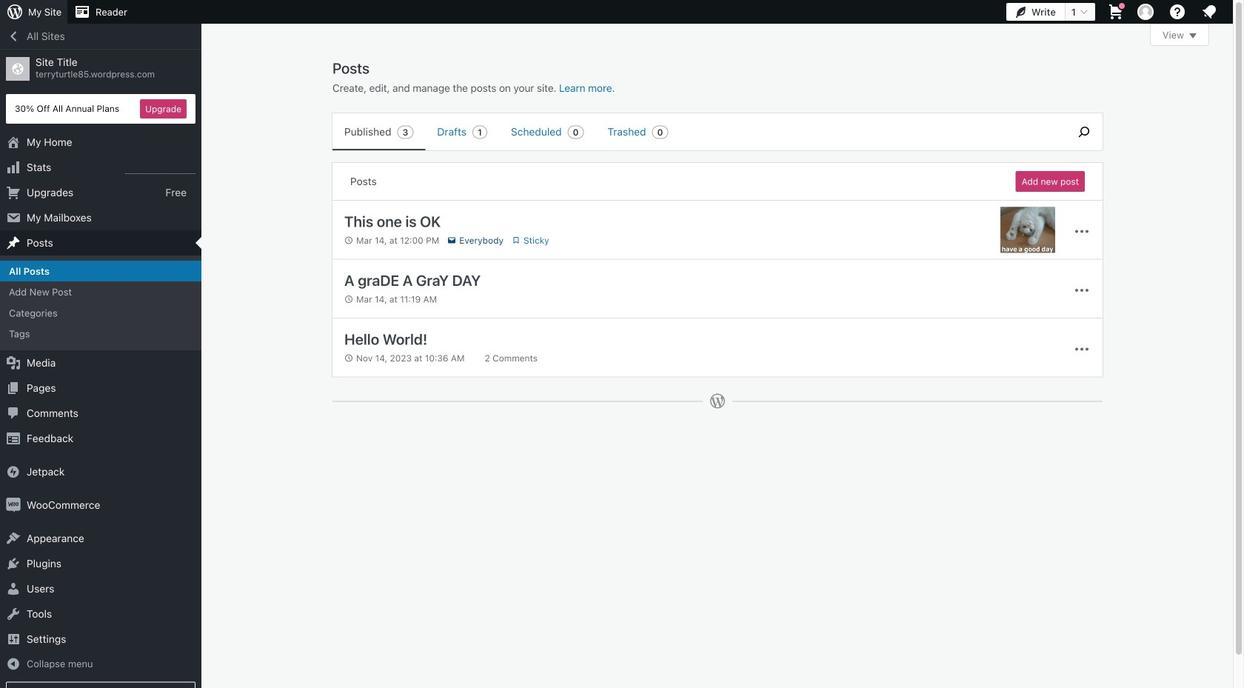 Task type: describe. For each thing, give the bounding box(es) containing it.
help image
[[1169, 3, 1187, 21]]

closed image
[[1190, 33, 1197, 39]]

1 toggle menu image from the top
[[1074, 281, 1091, 299]]

manage your notifications image
[[1201, 3, 1219, 21]]

my profile image
[[1138, 4, 1154, 20]]

2 img image from the top
[[6, 498, 21, 513]]



Task type: locate. For each thing, give the bounding box(es) containing it.
img image
[[6, 464, 21, 479], [6, 498, 21, 513]]

0 vertical spatial img image
[[6, 464, 21, 479]]

1 vertical spatial toggle menu image
[[1074, 340, 1091, 358]]

2 toggle menu image from the top
[[1074, 340, 1091, 358]]

0 vertical spatial toggle menu image
[[1074, 281, 1091, 299]]

None search field
[[1066, 113, 1103, 150]]

toggle menu image
[[1074, 222, 1091, 240]]

1 vertical spatial img image
[[6, 498, 21, 513]]

open search image
[[1066, 123, 1103, 141]]

main content
[[332, 24, 1210, 424]]

menu
[[333, 113, 1059, 150]]

1 img image from the top
[[6, 464, 21, 479]]

my shopping cart image
[[1108, 3, 1125, 21]]

toggle menu image
[[1074, 281, 1091, 299], [1074, 340, 1091, 358]]

highest hourly views 0 image
[[125, 164, 196, 174]]



Task type: vqa. For each thing, say whether or not it's contained in the screenshot.
mode_comment image
no



